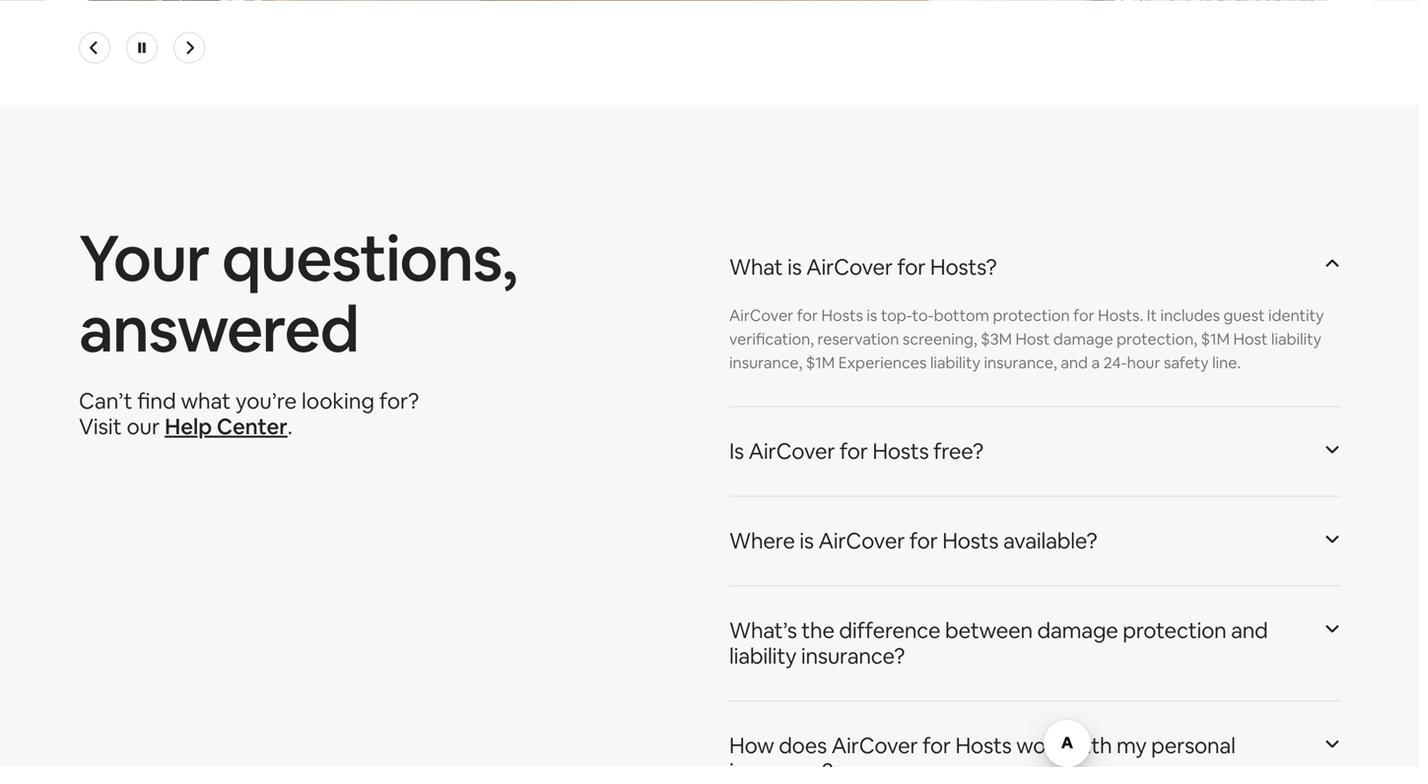Task type: vqa. For each thing, say whether or not it's contained in the screenshot.
left Create
no



Task type: describe. For each thing, give the bounding box(es) containing it.
visit
[[79, 413, 122, 441]]

hosts left free?
[[873, 438, 929, 466]]

where is aircover for hosts available?
[[729, 527, 1097, 555]]

1 insurance, from the left
[[729, 353, 802, 373]]

where is aircover for hosts available? button
[[729, 505, 1340, 578]]

what
[[181, 387, 231, 415]]

damage inside the 'what's the difference between damage protection and liability insurance?'
[[1037, 617, 1118, 645]]

screening,
[[903, 329, 977, 349]]

it
[[1147, 305, 1157, 326]]

next slide image
[[181, 40, 197, 56]]

your questions, answered
[[79, 217, 516, 371]]

with
[[1070, 732, 1112, 760]]

the
[[802, 617, 835, 645]]

help center .
[[165, 413, 293, 441]]

and inside aircover for hosts is top-to-bottom protection for hosts. it includes guest identity verification, reservation screening, $3m host damage protection, $1m host liability insurance, $1m experiences liability insurance, and a 24-hour safety line.
[[1061, 353, 1088, 373]]

questions,
[[222, 217, 516, 300]]

hosts inside "how does aircover for hosts work with my personal insurance?"
[[955, 732, 1012, 760]]

experiences
[[838, 353, 927, 373]]

aircover right is
[[749, 438, 835, 466]]

1 horizontal spatial liability
[[930, 353, 981, 373]]

safety
[[1164, 353, 1209, 373]]

0 horizontal spatial $1m
[[806, 353, 835, 373]]

you're
[[235, 387, 297, 415]]

hosts.
[[1098, 305, 1143, 326]]

verification,
[[729, 329, 814, 349]]

1 horizontal spatial $1m
[[1201, 329, 1230, 349]]

what is aircover for hosts?
[[729, 253, 997, 281]]

top-
[[881, 305, 912, 326]]

and inside the 'what's the difference between damage protection and liability insurance?'
[[1231, 617, 1268, 645]]

between
[[945, 617, 1033, 645]]

aircover for how
[[831, 732, 918, 760]]

what's the difference between damage protection and liability insurance? button
[[729, 595, 1340, 693]]

reservation
[[817, 329, 899, 349]]

work
[[1016, 732, 1065, 760]]

can't find what you're looking for? visit our
[[79, 387, 419, 441]]

$3m
[[981, 329, 1012, 349]]

is for what
[[787, 253, 802, 281]]

what
[[729, 253, 783, 281]]

for inside 'dropdown button'
[[897, 253, 926, 281]]

bottom
[[934, 305, 989, 326]]

help center link
[[165, 413, 288, 441]]

guest
[[1224, 305, 1265, 326]]

damage inside aircover for hosts is top-to-bottom protection for hosts. it includes guest identity verification, reservation screening, $3m host damage protection, $1m host liability insurance, $1m experiences liability insurance, and a 24-hour safety line.
[[1053, 329, 1113, 349]]

for inside dropdown button
[[909, 527, 938, 555]]

previous slide image
[[87, 40, 102, 56]]

is inside aircover for hosts is top-to-bottom protection for hosts. it includes guest identity verification, reservation screening, $3m host damage protection, $1m host liability insurance, $1m experiences liability insurance, and a 24-hour safety line.
[[867, 305, 877, 326]]

what's the difference between damage protection and liability insurance?
[[729, 617, 1268, 671]]

aircover for where
[[818, 527, 905, 555]]



Task type: locate. For each thing, give the bounding box(es) containing it.
1 horizontal spatial host
[[1233, 329, 1268, 349]]

hosts left available?
[[942, 527, 999, 555]]

includes
[[1160, 305, 1220, 326]]

hosts inside dropdown button
[[942, 527, 999, 555]]

help
[[165, 413, 212, 441]]

aircover inside aircover for hosts is top-to-bottom protection for hosts. it includes guest identity verification, reservation screening, $3m host damage protection, $1m host liability insurance, $1m experiences liability insurance, and a 24-hour safety line.
[[729, 305, 793, 326]]

does
[[779, 732, 827, 760]]

free?
[[933, 438, 983, 466]]

aircover for hosts is top-to-bottom protection for hosts. it includes guest identity verification, reservation screening, $3m host damage protection, $1m host liability insurance, $1m experiences liability insurance, and a 24-hour safety line.
[[729, 305, 1324, 373]]

1 vertical spatial damage
[[1037, 617, 1118, 645]]

answered
[[79, 288, 359, 371]]

insurance?
[[801, 643, 905, 671], [729, 758, 833, 768]]

aircover inside dropdown button
[[818, 527, 905, 555]]

0 vertical spatial insurance?
[[801, 643, 905, 671]]

1 vertical spatial liability
[[930, 353, 981, 373]]

host right "$3m"
[[1016, 329, 1050, 349]]

can't
[[79, 387, 133, 415]]

damage right between
[[1037, 617, 1118, 645]]

protection inside the 'what's the difference between damage protection and liability insurance?'
[[1123, 617, 1226, 645]]

liability inside the 'what's the difference between damage protection and liability insurance?'
[[729, 643, 797, 671]]

2 vertical spatial is
[[800, 527, 814, 555]]

0 vertical spatial damage
[[1053, 329, 1113, 349]]

how does aircover for hosts work with my personal insurance?
[[729, 732, 1236, 768]]

my
[[1117, 732, 1147, 760]]

line.
[[1212, 353, 1241, 373]]

liability left the
[[729, 643, 797, 671]]

host down guest at the top right of the page
[[1233, 329, 1268, 349]]

1 host from the left
[[1016, 329, 1050, 349]]

0 horizontal spatial host
[[1016, 329, 1050, 349]]

0 horizontal spatial insurance,
[[729, 353, 802, 373]]

center
[[217, 413, 288, 441]]

$1m up 'line.'
[[1201, 329, 1230, 349]]

$1m
[[1201, 329, 1230, 349], [806, 353, 835, 373]]

identity
[[1268, 305, 1324, 326]]

and
[[1061, 353, 1088, 373], [1231, 617, 1268, 645]]

1 horizontal spatial protection
[[1123, 617, 1226, 645]]

what's
[[729, 617, 797, 645]]

1 vertical spatial and
[[1231, 617, 1268, 645]]

0 horizontal spatial protection
[[993, 305, 1070, 326]]

$1m down reservation
[[806, 353, 835, 373]]

is aircover for hosts free?
[[729, 438, 983, 466]]

how
[[729, 732, 774, 760]]

0 vertical spatial and
[[1061, 353, 1088, 373]]

liability down identity
[[1271, 329, 1322, 349]]

0 vertical spatial is
[[787, 253, 802, 281]]

2 vertical spatial liability
[[729, 643, 797, 671]]

aircover for what
[[806, 253, 893, 281]]

available?
[[1003, 527, 1097, 555]]

aircover up verification,
[[729, 305, 793, 326]]

is right 'what'
[[787, 253, 802, 281]]

0 vertical spatial $1m
[[1201, 329, 1230, 349]]

2 horizontal spatial liability
[[1271, 329, 1322, 349]]

hosts left work
[[955, 732, 1012, 760]]

personal
[[1151, 732, 1236, 760]]

aircover inside 'dropdown button'
[[806, 253, 893, 281]]

is right the "where"
[[800, 527, 814, 555]]

0 horizontal spatial liability
[[729, 643, 797, 671]]

host
[[1016, 329, 1050, 349], [1233, 329, 1268, 349]]

damage
[[1053, 329, 1113, 349], [1037, 617, 1118, 645]]

what is aircover for hosts? button
[[729, 231, 1340, 304]]

1 horizontal spatial insurance,
[[984, 353, 1057, 373]]

liability
[[1271, 329, 1322, 349], [930, 353, 981, 373], [729, 643, 797, 671]]

0 vertical spatial liability
[[1271, 329, 1322, 349]]

your
[[79, 217, 209, 300]]

insurance? inside the 'what's the difference between damage protection and liability insurance?'
[[801, 643, 905, 671]]

2 host from the left
[[1233, 329, 1268, 349]]

is inside 'dropdown button'
[[787, 253, 802, 281]]

difference
[[839, 617, 941, 645]]

1 vertical spatial protection
[[1123, 617, 1226, 645]]

0 vertical spatial protection
[[993, 305, 1070, 326]]

hour
[[1127, 353, 1160, 373]]

liability down screening, on the right of the page
[[930, 353, 981, 373]]

2 insurance, from the left
[[984, 353, 1057, 373]]

protection,
[[1117, 329, 1197, 349]]

is aircover for hosts free? button
[[729, 415, 1340, 488]]

1 vertical spatial $1m
[[806, 353, 835, 373]]

hosts inside aircover for hosts is top-to-bottom protection for hosts. it includes guest identity verification, reservation screening, $3m host damage protection, $1m host liability insurance, $1m experiences liability insurance, and a 24-hour safety line.
[[821, 305, 863, 326]]

24-
[[1103, 353, 1127, 373]]

is
[[729, 438, 744, 466]]

is inside dropdown button
[[800, 527, 814, 555]]

aircover right does
[[831, 732, 918, 760]]

hosts
[[821, 305, 863, 326], [873, 438, 929, 466], [942, 527, 999, 555], [955, 732, 1012, 760]]

aircover inside "how does aircover for hosts work with my personal insurance?"
[[831, 732, 918, 760]]

protection
[[993, 305, 1070, 326], [1123, 617, 1226, 645]]

for inside "how does aircover for hosts work with my personal insurance?"
[[923, 732, 951, 760]]

how does aircover for hosts work with my personal insurance? button
[[729, 710, 1340, 768]]

protection inside aircover for hosts is top-to-bottom protection for hosts. it includes guest identity verification, reservation screening, $3m host damage protection, $1m host liability insurance, $1m experiences liability insurance, and a 24-hour safety line.
[[993, 305, 1070, 326]]

a
[[1091, 353, 1100, 373]]

1 horizontal spatial and
[[1231, 617, 1268, 645]]

.
[[288, 413, 293, 441]]

hosts up reservation
[[821, 305, 863, 326]]

to-
[[912, 305, 934, 326]]

aircover up the top-
[[806, 253, 893, 281]]

is left the top-
[[867, 305, 877, 326]]

for
[[897, 253, 926, 281], [797, 305, 818, 326], [1073, 305, 1094, 326], [840, 438, 868, 466], [909, 527, 938, 555], [923, 732, 951, 760]]

for?
[[379, 387, 419, 415]]

our
[[127, 413, 160, 441]]

0 horizontal spatial and
[[1061, 353, 1088, 373]]

insurance, down "$3m"
[[984, 353, 1057, 373]]

1 vertical spatial insurance?
[[729, 758, 833, 768]]

find
[[137, 387, 176, 415]]

insurance,
[[729, 353, 802, 373], [984, 353, 1057, 373]]

damage up the a
[[1053, 329, 1113, 349]]

is
[[787, 253, 802, 281], [867, 305, 877, 326], [800, 527, 814, 555]]

1 vertical spatial is
[[867, 305, 877, 326]]

is for where
[[800, 527, 814, 555]]

aircover down is aircover for hosts free? on the bottom of page
[[818, 527, 905, 555]]

insurance? inside "how does aircover for hosts work with my personal insurance?"
[[729, 758, 833, 768]]

where
[[729, 527, 795, 555]]

insurance, down verification,
[[729, 353, 802, 373]]

looking
[[302, 387, 375, 415]]

hosts?
[[930, 253, 997, 281]]

aircover
[[806, 253, 893, 281], [729, 305, 793, 326], [749, 438, 835, 466], [818, 527, 905, 555], [831, 732, 918, 760]]



